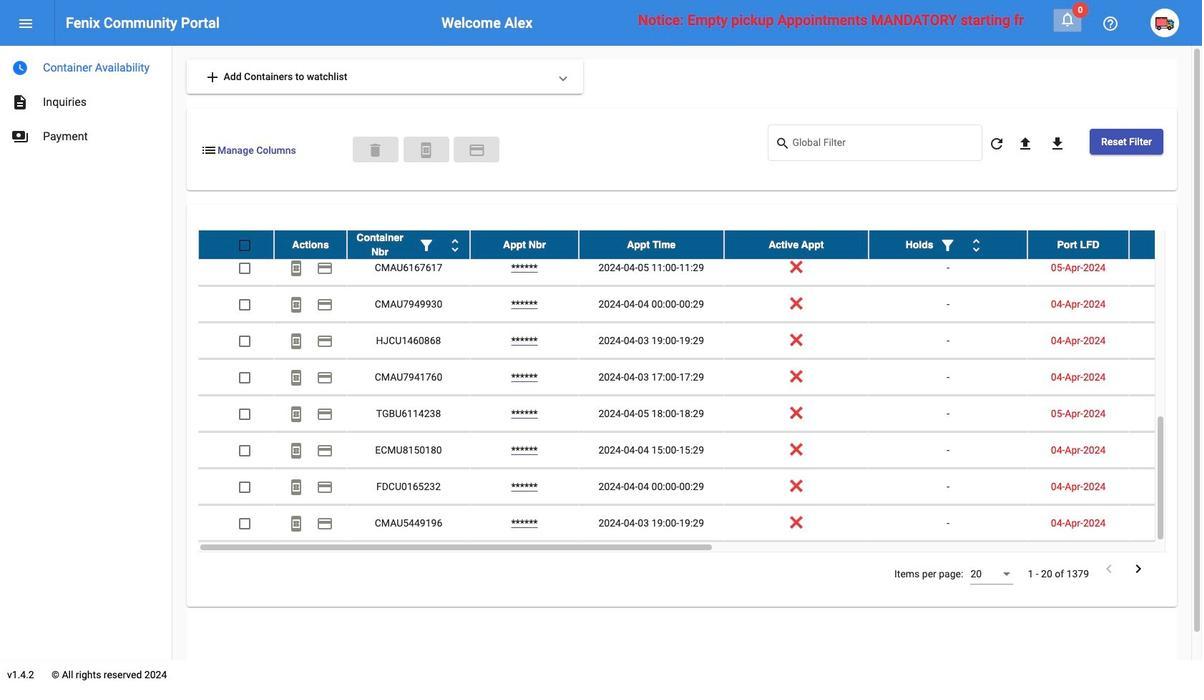 Task type: vqa. For each thing, say whether or not it's contained in the screenshot.
first 'row' cell
yes



Task type: locate. For each thing, give the bounding box(es) containing it.
8 cell from the top
[[1129, 464, 1202, 499]]

6 row from the top
[[198, 354, 1202, 391]]

7 cell from the top
[[1129, 427, 1202, 463]]

column header
[[274, 225, 347, 254], [347, 225, 470, 254], [470, 225, 579, 254], [579, 225, 724, 254], [724, 225, 869, 254], [869, 225, 1028, 254], [1028, 225, 1129, 254], [1129, 225, 1202, 254]]

7 row from the top
[[198, 391, 1202, 427]]

no color image
[[17, 15, 34, 32], [1102, 15, 1119, 32], [204, 64, 221, 81], [11, 89, 29, 106], [11, 123, 29, 140], [418, 137, 435, 154], [418, 232, 435, 249], [316, 255, 333, 272], [288, 291, 305, 309], [316, 291, 333, 309], [288, 328, 305, 345], [316, 328, 333, 345], [288, 364, 305, 382], [316, 364, 333, 382], [288, 401, 305, 418], [316, 401, 333, 418], [288, 437, 305, 455], [316, 437, 333, 455], [288, 474, 305, 491], [288, 510, 305, 528], [1130, 555, 1147, 572]]

cell
[[1129, 208, 1202, 244], [1129, 245, 1202, 281], [1129, 281, 1202, 317], [1129, 318, 1202, 353], [1129, 354, 1202, 390], [1129, 391, 1202, 426], [1129, 427, 1202, 463], [1129, 464, 1202, 499], [1129, 500, 1202, 536]]

1 column header from the left
[[274, 225, 347, 254]]

row
[[198, 208, 1202, 245], [198, 225, 1202, 255], [198, 245, 1202, 281], [198, 281, 1202, 318], [198, 318, 1202, 354], [198, 354, 1202, 391], [198, 391, 1202, 427], [198, 427, 1202, 464], [198, 464, 1202, 500], [198, 500, 1202, 537]]

grid
[[198, 208, 1202, 547]]

10 row from the top
[[198, 500, 1202, 537]]

no color image
[[1059, 11, 1076, 28], [11, 54, 29, 72], [775, 130, 792, 147], [988, 130, 1005, 148], [1017, 130, 1034, 148], [1049, 130, 1066, 148], [200, 137, 218, 154], [468, 137, 485, 154], [288, 218, 305, 236], [316, 218, 333, 236], [446, 232, 464, 249], [939, 232, 956, 249], [968, 232, 985, 249], [288, 255, 305, 272], [316, 474, 333, 491], [316, 510, 333, 528], [1100, 555, 1118, 572]]

3 cell from the top
[[1129, 281, 1202, 317]]

7 column header from the left
[[1028, 225, 1129, 254]]

navigation
[[0, 40, 172, 149]]

2 cell from the top
[[1129, 245, 1202, 281]]



Task type: describe. For each thing, give the bounding box(es) containing it.
1 cell from the top
[[1129, 208, 1202, 244]]

8 column header from the left
[[1129, 225, 1202, 254]]

2 row from the top
[[198, 225, 1202, 255]]

8 row from the top
[[198, 427, 1202, 464]]

9 cell from the top
[[1129, 500, 1202, 536]]

6 cell from the top
[[1129, 391, 1202, 426]]

4 cell from the top
[[1129, 318, 1202, 353]]

9 row from the top
[[198, 464, 1202, 500]]

3 column header from the left
[[470, 225, 579, 254]]

5 column header from the left
[[724, 225, 869, 254]]

4 column header from the left
[[579, 225, 724, 254]]

2 column header from the left
[[347, 225, 470, 254]]

6 column header from the left
[[869, 225, 1028, 254]]

4 row from the top
[[198, 281, 1202, 318]]

5 row from the top
[[198, 318, 1202, 354]]

5 cell from the top
[[1129, 354, 1202, 390]]

Global Watchlist Filter field
[[792, 135, 975, 146]]

no color image inside column header
[[418, 232, 435, 249]]

1 row from the top
[[198, 208, 1202, 245]]

delete image
[[367, 137, 384, 154]]

3 row from the top
[[198, 245, 1202, 281]]



